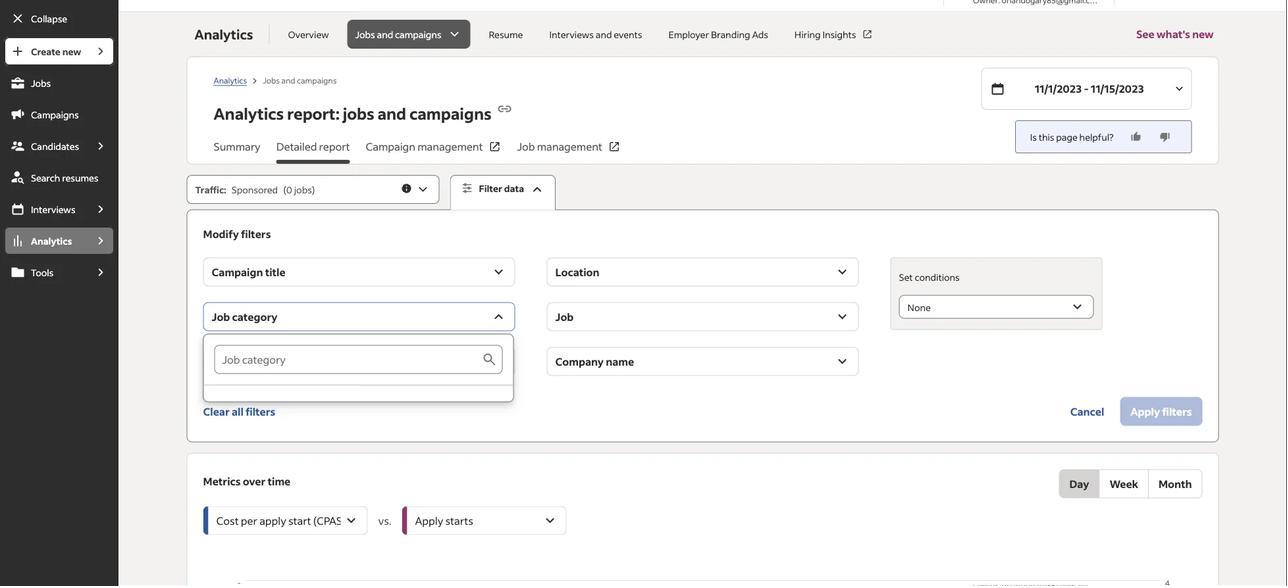 Task type: describe. For each thing, give the bounding box(es) containing it.
interviews for interviews
[[31, 203, 75, 215]]

data
[[504, 183, 524, 195]]

11/1/2023
[[1035, 82, 1082, 95]]

and inside button
[[377, 28, 393, 40]]

new inside create new link
[[62, 45, 81, 57]]

hiring
[[795, 28, 821, 40]]

jobs and campaigns inside button
[[355, 28, 441, 40]]

title
[[265, 265, 285, 279]]

traffic: sponsored ( 0 jobs )
[[195, 184, 315, 196]]

campaigns link
[[4, 100, 115, 129]]

0 vertical spatial jobs
[[343, 103, 374, 124]]

employer
[[669, 28, 709, 40]]

helpful?
[[1079, 131, 1114, 143]]

category
[[232, 310, 277, 324]]

traffic:
[[195, 184, 226, 196]]

is
[[1030, 131, 1037, 143]]

is this page helpful?
[[1030, 131, 1114, 143]]

analytics report: jobs and campaigns
[[214, 103, 492, 124]]

0 horizontal spatial jobs
[[31, 77, 51, 89]]

job management link
[[517, 139, 621, 164]]

ads
[[752, 28, 768, 40]]

job management
[[517, 140, 602, 153]]

cancel button
[[1060, 397, 1115, 426]]

0
[[286, 184, 292, 196]]

none button
[[899, 295, 1094, 319]]

candidates link
[[4, 132, 87, 161]]

campaign management link
[[366, 139, 501, 164]]

job button
[[547, 303, 859, 332]]

sponsored
[[232, 184, 278, 196]]

campaign management
[[366, 140, 483, 153]]

jobs link
[[4, 68, 115, 97]]

filter data
[[479, 183, 524, 195]]

2 vertical spatial campaigns
[[409, 103, 492, 124]]

interviews link
[[4, 195, 87, 224]]

resume
[[489, 28, 523, 40]]

set conditions
[[899, 271, 960, 283]]

overview
[[288, 28, 329, 40]]

overview link
[[280, 20, 337, 49]]

detailed
[[276, 140, 317, 153]]

Job category field
[[214, 345, 482, 374]]

detailed report
[[276, 140, 350, 153]]

location
[[555, 265, 599, 279]]

clear all filters
[[203, 405, 275, 418]]

campaign for campaign title
[[212, 265, 263, 279]]

week
[[1110, 477, 1138, 491]]

this filters data based on the type of traffic a job received, not the sponsored status of the job itself. some jobs may receive both sponsored and organic traffic. combined view shows all traffic. image
[[401, 183, 413, 195]]

1 vertical spatial jobs
[[294, 184, 312, 196]]

over
[[243, 475, 266, 488]]

see
[[1136, 27, 1155, 41]]

branding
[[711, 28, 750, 40]]

month
[[1159, 477, 1192, 491]]

11/1/2023 - 11/15/2023
[[1035, 82, 1144, 95]]

insights
[[823, 28, 856, 40]]

job inside job dropdown button
[[555, 310, 574, 324]]

job category list box
[[204, 335, 513, 402]]

interviews and events link
[[541, 20, 650, 49]]

show shareable url image
[[497, 101, 513, 117]]

campaign title
[[212, 265, 285, 279]]

menu bar containing create new
[[0, 37, 119, 587]]

(
[[283, 184, 286, 196]]

name
[[606, 355, 634, 368]]

search resumes link
[[4, 163, 115, 192]]

summary link
[[214, 139, 261, 164]]

events
[[614, 28, 642, 40]]

cancel
[[1070, 405, 1104, 418]]

resume link
[[481, 20, 531, 49]]

tools link
[[4, 258, 87, 287]]

conditions
[[915, 271, 960, 283]]

create new
[[31, 45, 81, 57]]

)
[[312, 184, 315, 196]]

campaign title button
[[203, 258, 515, 287]]

location button
[[547, 258, 859, 287]]

1 vertical spatial analytics link
[[4, 226, 87, 255]]

hiring insights link
[[787, 20, 881, 49]]

0 vertical spatial filters
[[241, 227, 271, 241]]

job for job category
[[212, 310, 230, 324]]

vs.
[[378, 514, 391, 528]]

company name
[[555, 355, 634, 368]]

campaign for campaign management
[[366, 140, 415, 153]]



Task type: locate. For each thing, give the bounding box(es) containing it.
jobs up report
[[343, 103, 374, 124]]

0 vertical spatial interviews
[[549, 28, 594, 40]]

jobs right 0
[[294, 184, 312, 196]]

jobs and campaigns button
[[347, 20, 470, 49]]

0 horizontal spatial new
[[62, 45, 81, 57]]

job for job management
[[517, 140, 535, 153]]

job up data
[[517, 140, 535, 153]]

0 horizontal spatial campaign
[[212, 265, 263, 279]]

region
[[203, 578, 1203, 587]]

job inside the job management link
[[517, 140, 535, 153]]

filter data button
[[450, 175, 556, 210]]

interviews for interviews and events
[[549, 28, 594, 40]]

see what's new button
[[1136, 12, 1214, 57]]

interviews
[[549, 28, 594, 40], [31, 203, 75, 215]]

all
[[232, 405, 243, 418]]

metrics
[[203, 475, 241, 488]]

-
[[1084, 82, 1089, 95]]

1 horizontal spatial jobs
[[263, 75, 280, 85]]

analytics link
[[214, 75, 247, 86], [4, 226, 87, 255]]

0 horizontal spatial jobs
[[294, 184, 312, 196]]

time
[[268, 475, 290, 488]]

0 horizontal spatial interviews
[[31, 203, 75, 215]]

management for job management
[[537, 140, 602, 153]]

interviews down 'search resumes' link in the left of the page
[[31, 203, 75, 215]]

1 horizontal spatial analytics link
[[214, 75, 247, 86]]

2 management from the left
[[537, 140, 602, 153]]

see what's new
[[1136, 27, 1214, 41]]

search
[[31, 172, 60, 184]]

search resumes
[[31, 172, 98, 184]]

1 vertical spatial interviews
[[31, 203, 75, 215]]

1 horizontal spatial jobs
[[343, 103, 374, 124]]

this
[[1039, 131, 1054, 143]]

page
[[1056, 131, 1078, 143]]

filters right modify
[[241, 227, 271, 241]]

resumes
[[62, 172, 98, 184]]

report
[[319, 140, 350, 153]]

new
[[1192, 27, 1214, 41], [62, 45, 81, 57]]

campaign up this filters data based on the type of traffic a job received, not the sponsored status of the job itself. some jobs may receive both sponsored and organic traffic. combined view shows all traffic. image
[[366, 140, 415, 153]]

employer branding ads link
[[661, 20, 776, 49]]

campaigns
[[31, 109, 79, 120]]

new right 'what's'
[[1192, 27, 1214, 41]]

new right create at the left of page
[[62, 45, 81, 57]]

filter
[[479, 183, 502, 195]]

1 horizontal spatial campaign
[[366, 140, 415, 153]]

2 horizontal spatial job
[[555, 310, 574, 324]]

this page is not helpful image
[[1158, 130, 1172, 144]]

0 vertical spatial campaign
[[366, 140, 415, 153]]

0 vertical spatial new
[[1192, 27, 1214, 41]]

1 horizontal spatial jobs and campaigns
[[355, 28, 441, 40]]

11/15/2023
[[1091, 82, 1144, 95]]

1 vertical spatial campaigns
[[297, 75, 337, 85]]

company name button
[[547, 347, 859, 376]]

0 horizontal spatial job
[[212, 310, 230, 324]]

filters right 'all'
[[246, 405, 275, 418]]

job category
[[212, 310, 277, 324]]

0 vertical spatial analytics link
[[214, 75, 247, 86]]

candidates
[[31, 140, 79, 152]]

collapse
[[31, 13, 67, 24]]

0 horizontal spatial management
[[418, 140, 483, 153]]

create
[[31, 45, 60, 57]]

menu bar
[[0, 37, 119, 587]]

and
[[377, 28, 393, 40], [596, 28, 612, 40], [281, 75, 295, 85], [378, 103, 406, 124]]

metrics over time
[[203, 475, 290, 488]]

0 horizontal spatial jobs and campaigns
[[263, 75, 337, 85]]

filters
[[241, 227, 271, 241], [246, 405, 275, 418]]

management
[[418, 140, 483, 153], [537, 140, 602, 153]]

1 horizontal spatial job
[[517, 140, 535, 153]]

1 horizontal spatial management
[[537, 140, 602, 153]]

summary
[[214, 140, 261, 153]]

hiring insights
[[795, 28, 856, 40]]

collapse button
[[4, 4, 115, 33]]

tools
[[31, 267, 53, 278]]

employer branding ads
[[669, 28, 768, 40]]

modify filters
[[203, 227, 271, 241]]

management for campaign management
[[418, 140, 483, 153]]

job left category
[[212, 310, 230, 324]]

create new link
[[4, 37, 87, 66]]

interviews and events
[[549, 28, 642, 40]]

job down location
[[555, 310, 574, 324]]

campaign inside dropdown button
[[212, 265, 263, 279]]

interviews inside 'link'
[[31, 203, 75, 215]]

interviews left events
[[549, 28, 594, 40]]

jobs
[[343, 103, 374, 124], [294, 184, 312, 196]]

report:
[[287, 103, 340, 124]]

campaign left "title"
[[212, 265, 263, 279]]

0 horizontal spatial analytics link
[[4, 226, 87, 255]]

1 vertical spatial new
[[62, 45, 81, 57]]

0 vertical spatial campaigns
[[395, 28, 441, 40]]

none
[[908, 302, 931, 313]]

campaigns
[[395, 28, 441, 40], [297, 75, 337, 85], [409, 103, 492, 124]]

job category button
[[203, 303, 515, 332]]

job inside job category dropdown button
[[212, 310, 230, 324]]

what's
[[1157, 27, 1190, 41]]

1 vertical spatial campaign
[[212, 265, 263, 279]]

1 management from the left
[[418, 140, 483, 153]]

modify
[[203, 227, 239, 241]]

1 horizontal spatial new
[[1192, 27, 1214, 41]]

jobs and campaigns
[[355, 28, 441, 40], [263, 75, 337, 85]]

jobs
[[355, 28, 375, 40], [263, 75, 280, 85], [31, 77, 51, 89]]

1 vertical spatial filters
[[246, 405, 275, 418]]

jobs inside button
[[355, 28, 375, 40]]

1 vertical spatial jobs and campaigns
[[263, 75, 337, 85]]

filters inside button
[[246, 405, 275, 418]]

analytics
[[195, 26, 253, 43], [214, 75, 247, 85], [214, 103, 284, 124], [31, 235, 72, 247]]

clear
[[203, 405, 230, 418]]

clear all filters button
[[203, 397, 275, 426]]

campaigns inside "jobs and campaigns" button
[[395, 28, 441, 40]]

set
[[899, 271, 913, 283]]

day
[[1070, 477, 1089, 491]]

detailed report link
[[276, 139, 350, 164]]

new inside see what's new button
[[1192, 27, 1214, 41]]

2 horizontal spatial jobs
[[355, 28, 375, 40]]

company
[[555, 355, 604, 368]]

this page is helpful image
[[1129, 130, 1143, 144]]

1 horizontal spatial interviews
[[549, 28, 594, 40]]

0 vertical spatial jobs and campaigns
[[355, 28, 441, 40]]



Task type: vqa. For each thing, say whether or not it's contained in the screenshot.
Interviews's Interviews
yes



